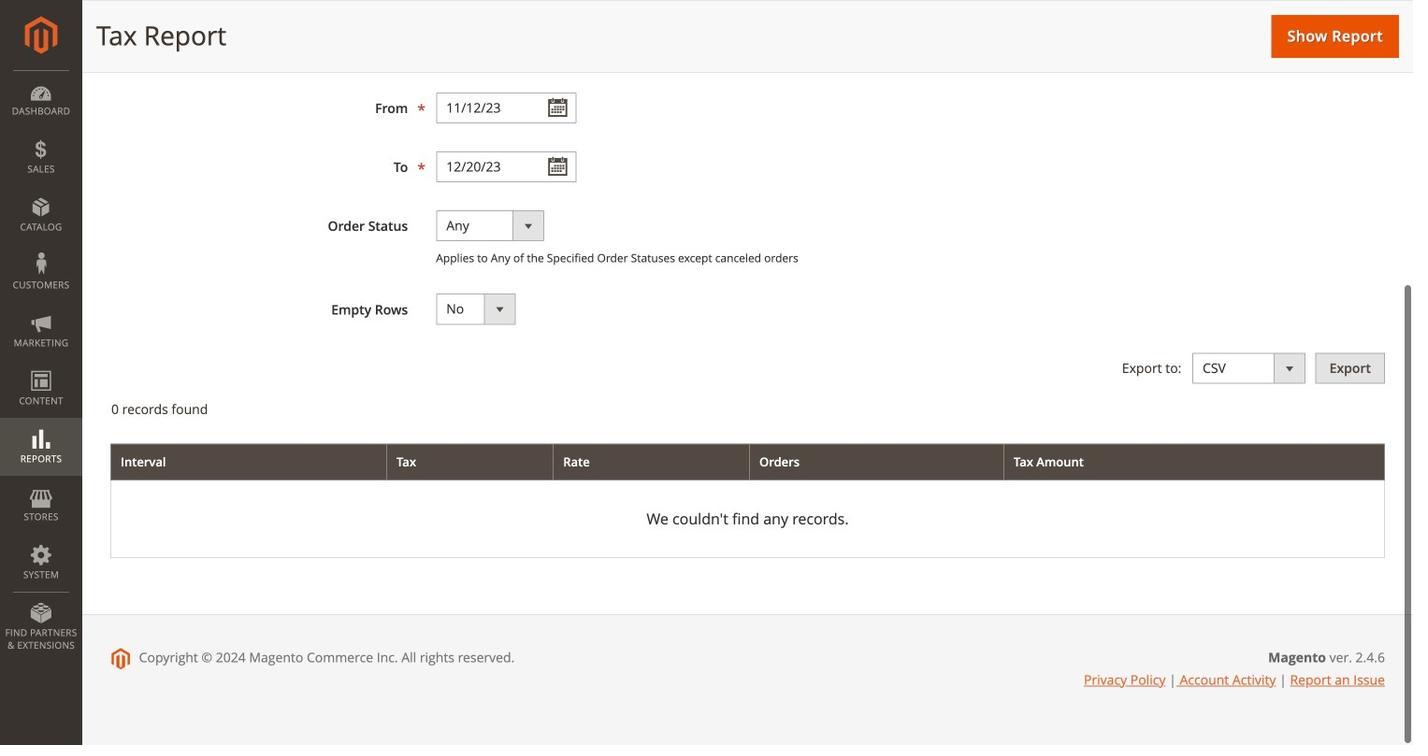Task type: locate. For each thing, give the bounding box(es) containing it.
None text field
[[436, 92, 577, 123]]

None text field
[[436, 151, 577, 182]]

menu bar
[[0, 70, 82, 662]]

magento admin panel image
[[25, 16, 58, 54]]



